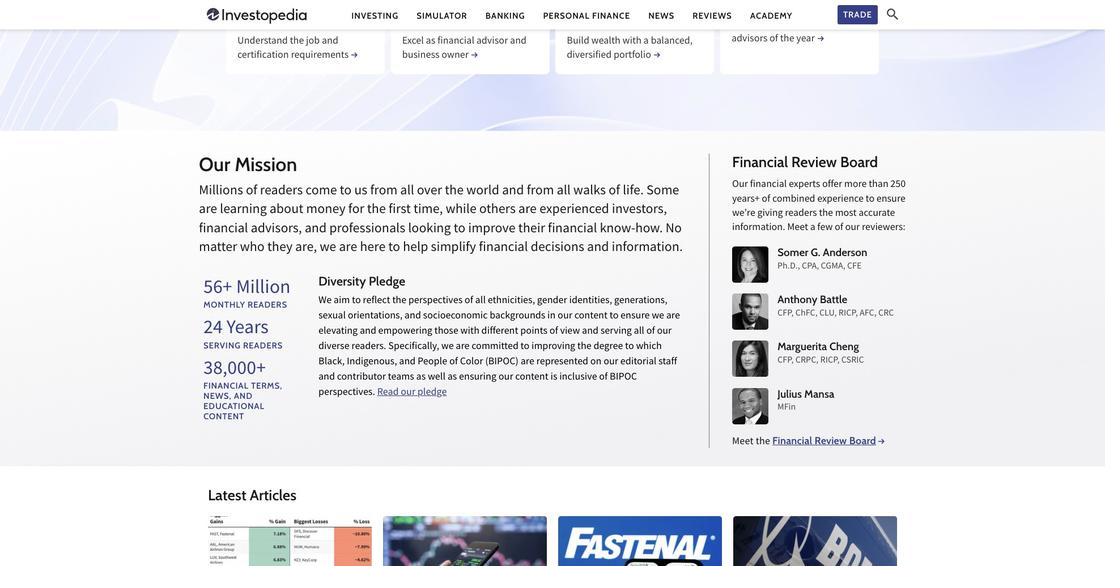 Task type: describe. For each thing, give the bounding box(es) containing it.
our mission millions of readers come to us from all over the world and from all walks of life. some are learning about money for the first time, while others are experienced investors, financial advisors, and professionals looking to improve their financial know-how. no matter who they are, we are here to help simplify financial decisions and information.
[[199, 153, 683, 259]]

and inside understand the job and certification requirements
[[322, 34, 339, 49]]

are up staff
[[667, 309, 680, 325]]

represented
[[537, 355, 589, 370]]

banking
[[486, 10, 525, 21]]

board inside meet the financial review board
[[850, 435, 877, 447]]

different
[[482, 325, 519, 340]]

academy link
[[751, 10, 793, 22]]

millions
[[199, 181, 243, 202]]

no
[[666, 219, 682, 240]]

all left walks
[[557, 181, 571, 202]]

pledge
[[418, 386, 447, 401]]

our for mission
[[199, 153, 230, 176]]

are,
[[295, 238, 317, 259]]

financial review board
[[733, 153, 878, 171]]

ethnicities,
[[488, 294, 535, 309]]

banking link
[[486, 10, 525, 22]]

ensure inside 'we aim to reflect the perspectives of all ethnicities, gender identities, generations, sexual orientations, and socioeconomic backgrounds in our content to ensure we are elevating and empowering those with different points of view and serving all of our diverse readers. specifically, we are committed to improving the degree to which black, indigenous, and people of color (bipoc) are represented on our editorial staff and contributor teams as well as ensuring our content is inclusive of bipoc perspectives.'
[[621, 309, 650, 325]]

well
[[428, 370, 446, 386]]

some
[[647, 181, 680, 202]]

how.
[[636, 219, 663, 240]]

our right in
[[558, 309, 573, 325]]

financial inside "excel as financial advisor and business owner"
[[438, 34, 475, 49]]

points
[[521, 325, 548, 340]]

reviews link
[[693, 10, 733, 22]]

somer
[[778, 246, 809, 259]]

of inside celebrating the top financial advisors of the year
[[770, 32, 779, 47]]

readers inside our mission millions of readers come to us from all over the world and from all walks of life. some are learning about money for the first time, while others are experienced investors, financial advisors, and professionals looking to improve their financial know-how. no matter who they are, we are here to help simplify financial decisions and information.
[[260, 181, 303, 202]]

excel as financial advisor and business owner
[[402, 34, 527, 63]]

as left well
[[417, 370, 426, 386]]

information. inside our mission millions of readers come to us from all over the world and from all walks of life. some are learning about money for the first time, while others are experienced investors, financial advisors, and professionals looking to improve their financial know-how. no matter who they are, we are here to help simplify financial decisions and information.
[[612, 238, 683, 259]]

people
[[418, 355, 448, 370]]

who
[[240, 238, 265, 259]]

ricp, inside marguerita cheng cfp, crpc, ricp, csric
[[821, 355, 840, 368]]

business
[[402, 48, 440, 63]]

diverse
[[319, 340, 350, 355]]

color
[[460, 355, 483, 370]]

cfp, for cfp, crpc, ricp, csric
[[778, 355, 794, 368]]

of left "life."
[[609, 181, 620, 202]]

bipoc
[[610, 370, 637, 386]]

pledge
[[369, 274, 406, 289]]

experience
[[818, 192, 864, 207]]

and right the world
[[502, 181, 524, 202]]

readers inside our financial experts offer more than 250 years+ of combined experience to ensure we're giving readers the most accurate information. meet a few of our reviewers:
[[785, 206, 817, 222]]

experienced
[[540, 200, 610, 221]]

committed
[[472, 340, 519, 355]]

serving
[[601, 325, 632, 340]]

information. inside our financial experts offer more than 250 years+ of combined experience to ensure we're giving readers the most accurate information. meet a few of our reviewers:
[[733, 221, 786, 236]]

latest articles
[[208, 487, 297, 505]]

the inside understand the job and certification requirements
[[290, 34, 304, 49]]

and up specifically,
[[405, 309, 421, 325]]

on
[[591, 355, 602, 370]]

matter
[[199, 238, 237, 259]]

to right the (bipoc)
[[521, 340, 530, 355]]

perspectives.
[[319, 386, 375, 401]]

decisions
[[531, 238, 585, 259]]

we
[[319, 294, 332, 309]]

marguerita cheng cfp, crpc, ricp, csric
[[778, 340, 865, 368]]

1 from from the left
[[370, 181, 398, 202]]

is
[[551, 370, 558, 386]]

they
[[267, 238, 293, 259]]

a inside our financial experts offer more than 250 years+ of combined experience to ensure we're giving readers the most accurate information. meet a few of our reviewers:
[[811, 221, 816, 236]]

others
[[480, 200, 516, 221]]

backgrounds
[[490, 309, 546, 325]]

we inside our mission millions of readers come to us from all over the world and from all walks of life. some are learning about money for the first time, while others are experienced investors, financial advisors, and professionals looking to improve their financial know-how. no matter who they are, we are here to help simplify financial decisions and information.
[[320, 238, 336, 259]]

our up staff
[[657, 325, 672, 340]]

us
[[355, 181, 368, 202]]

csric
[[842, 355, 865, 368]]

financial inside our financial experts offer more than 250 years+ of combined experience to ensure we're giving readers the most accurate information. meet a few of our reviewers:
[[751, 178, 787, 193]]

of down mission
[[246, 181, 257, 202]]

ensure inside our financial experts offer more than 250 years+ of combined experience to ensure we're giving readers the most accurate information. meet a few of our reviewers:
[[877, 192, 906, 207]]

experts
[[789, 178, 821, 193]]

cpa,
[[802, 260, 820, 274]]

1 vertical spatial content
[[516, 370, 549, 386]]

2 horizontal spatial we
[[652, 309, 665, 325]]

chfc,
[[796, 307, 818, 321]]

readers.
[[352, 340, 386, 355]]

improving
[[532, 340, 576, 355]]

life.
[[623, 181, 644, 202]]

with inside build wealth with a balanced, diversified portfolio
[[623, 34, 642, 49]]

to left help
[[389, 238, 400, 259]]

battle
[[820, 293, 848, 306]]

simulator link
[[417, 10, 468, 22]]

reviewers:
[[862, 221, 906, 236]]

empowering
[[379, 325, 433, 340]]

excel
[[402, 34, 424, 49]]

wealth
[[592, 34, 621, 49]]

ph.d.,
[[778, 260, 801, 274]]

anderson
[[823, 246, 868, 259]]

investing
[[352, 10, 399, 21]]

crpc,
[[796, 355, 819, 368]]

understand
[[238, 34, 288, 49]]

with inside 'we aim to reflect the perspectives of all ethnicities, gender identities, generations, sexual orientations, and socioeconomic backgrounds in our content to ensure we are elevating and empowering those with different points of view and serving all of our diverse readers. specifically, we are committed to improving the degree to which black, indigenous, and people of color (bipoc) are represented on our editorial staff and contributor teams as well as ensuring our content is inclusive of bipoc perspectives.'
[[461, 325, 480, 340]]

financial down others
[[479, 238, 528, 259]]

and right elevating
[[360, 325, 376, 340]]

search image
[[887, 9, 899, 20]]

read our pledge link
[[377, 386, 447, 401]]

simplify
[[431, 238, 476, 259]]

for
[[348, 200, 365, 221]]

diversified
[[567, 48, 612, 63]]

identities,
[[570, 294, 613, 309]]

articles
[[250, 487, 297, 505]]

offer
[[823, 178, 843, 193]]

latest
[[208, 487, 247, 505]]

orientations,
[[348, 309, 403, 325]]

of left 'view' at the right bottom of the page
[[550, 325, 558, 340]]

ricp, inside "anthony battle cfp, chfc, clu, ricp, afc, crc"
[[839, 307, 858, 321]]

sexual
[[319, 309, 346, 325]]

generations,
[[615, 294, 668, 309]]

while
[[446, 200, 477, 221]]

and right about
[[305, 219, 327, 240]]

are right the (bipoc)
[[521, 355, 535, 370]]

cfe
[[848, 260, 862, 274]]

to right looking
[[454, 219, 466, 240]]

build
[[567, 34, 590, 49]]

degree
[[594, 340, 623, 355]]

250
[[891, 178, 906, 193]]

those
[[435, 325, 459, 340]]

understand the job and certification requirements link
[[226, 0, 385, 74]]

owner
[[442, 48, 469, 63]]



Task type: locate. For each thing, give the bounding box(es) containing it.
excel as financial advisor and business owner link
[[391, 0, 550, 74]]

with
[[623, 34, 642, 49], [461, 325, 480, 340]]

0 vertical spatial review
[[792, 153, 837, 171]]

the inside our financial experts offer more than 250 years+ of combined experience to ensure we're giving readers the most accurate information. meet a few of our reviewers:
[[820, 206, 834, 222]]

our up the we're
[[733, 178, 748, 193]]

0 vertical spatial readers
[[260, 181, 303, 202]]

1 horizontal spatial we
[[442, 340, 454, 355]]

our for financial
[[733, 178, 748, 193]]

information. down 'investors,'
[[612, 238, 683, 259]]

meet the financial review board
[[733, 435, 877, 450]]

a
[[644, 34, 649, 49], [811, 221, 816, 236]]

1 vertical spatial a
[[811, 221, 816, 236]]

our right the on
[[604, 355, 619, 370]]

learning
[[220, 200, 267, 221]]

0 vertical spatial meet
[[788, 221, 809, 236]]

of left color
[[450, 355, 458, 370]]

with right those
[[461, 325, 480, 340]]

a left balanced,
[[644, 34, 649, 49]]

1 horizontal spatial from
[[527, 181, 554, 202]]

financial
[[816, 18, 853, 33], [438, 34, 475, 49], [751, 178, 787, 193], [199, 219, 248, 240], [548, 219, 597, 240], [479, 238, 528, 259]]

most
[[836, 206, 857, 222]]

marguerita
[[778, 340, 828, 354]]

and left people
[[399, 355, 416, 370]]

of right the few
[[835, 221, 844, 236]]

cfp, for cfp, chfc, clu, ricp, afc, crc
[[778, 307, 794, 321]]

our right read
[[401, 386, 416, 401]]

years+
[[733, 192, 760, 207]]

personal finance
[[544, 10, 631, 21]]

more
[[845, 178, 867, 193]]

we up which
[[652, 309, 665, 325]]

to right aim
[[352, 294, 361, 309]]

0 vertical spatial ensure
[[877, 192, 906, 207]]

the
[[784, 18, 798, 33], [781, 32, 795, 47], [290, 34, 304, 49], [445, 181, 464, 202], [367, 200, 386, 221], [820, 206, 834, 222], [392, 294, 407, 309], [578, 340, 592, 355], [756, 435, 771, 450]]

crc
[[879, 307, 895, 321]]

1 cfp, from the top
[[778, 307, 794, 321]]

trade link
[[838, 5, 878, 25]]

all
[[401, 181, 414, 202], [557, 181, 571, 202], [476, 294, 486, 309], [634, 325, 645, 340]]

cfp, inside "anthony battle cfp, chfc, clu, ricp, afc, crc"
[[778, 307, 794, 321]]

from
[[370, 181, 398, 202], [527, 181, 554, 202]]

0 horizontal spatial content
[[516, 370, 549, 386]]

1 horizontal spatial information.
[[733, 221, 786, 236]]

2 from from the left
[[527, 181, 554, 202]]

0 vertical spatial board
[[841, 153, 878, 171]]

0 horizontal spatial with
[[461, 325, 480, 340]]

as right well
[[448, 370, 457, 386]]

and down "diverse"
[[319, 370, 335, 386]]

readers left the few
[[785, 206, 817, 222]]

1 vertical spatial we
[[652, 309, 665, 325]]

world
[[467, 181, 500, 202]]

julius
[[778, 388, 802, 401]]

a left the few
[[811, 221, 816, 236]]

our inside our mission millions of readers come to us from all over the world and from all walks of life. some are learning about money for the first time, while others are experienced investors, financial advisors, and professionals looking to improve their financial know-how. no matter who they are, we are here to help simplify financial decisions and information.
[[199, 153, 230, 176]]

content left is
[[516, 370, 549, 386]]

review up 'experts'
[[792, 153, 837, 171]]

1 horizontal spatial ensure
[[877, 192, 906, 207]]

read
[[377, 386, 399, 401]]

combined
[[773, 192, 816, 207]]

0 horizontal spatial information.
[[612, 238, 683, 259]]

top
[[800, 18, 814, 33]]

financial down simulator link
[[438, 34, 475, 49]]

0 horizontal spatial our
[[199, 153, 230, 176]]

1 vertical spatial ensure
[[621, 309, 650, 325]]

to up degree
[[610, 309, 619, 325]]

1 horizontal spatial a
[[811, 221, 816, 236]]

1 vertical spatial information.
[[612, 238, 683, 259]]

1 horizontal spatial our
[[733, 178, 748, 193]]

we aim to reflect the perspectives of all ethnicities, gender identities, generations, sexual orientations, and socioeconomic backgrounds in our content to ensure we are elevating and empowering those with different points of view and serving all of our diverse readers. specifically, we are committed to improving the degree to which black, indigenous, and people of color (bipoc) are represented on our editorial staff and contributor teams as well as ensuring our content is inclusive of bipoc perspectives.
[[319, 294, 680, 401]]

cfp, down anthony
[[778, 307, 794, 321]]

0 vertical spatial with
[[623, 34, 642, 49]]

readers down mission
[[260, 181, 303, 202]]

anthony battle cfp, chfc, clu, ricp, afc, crc
[[778, 293, 895, 321]]

0 vertical spatial cfp,
[[778, 307, 794, 321]]

of down generations,
[[647, 325, 655, 340]]

come
[[306, 181, 337, 202]]

our right the ensuring
[[499, 370, 514, 386]]

of down academy link
[[770, 32, 779, 47]]

1 vertical spatial review
[[815, 435, 847, 447]]

about
[[270, 200, 304, 221]]

indigenous,
[[347, 355, 397, 370]]

teams
[[388, 370, 414, 386]]

content
[[575, 309, 608, 325], [516, 370, 549, 386]]

financial right their
[[548, 219, 597, 240]]

information. down years+
[[733, 221, 786, 236]]

cgma,
[[821, 260, 846, 274]]

0 horizontal spatial a
[[644, 34, 649, 49]]

financial down millions
[[199, 219, 248, 240]]

financial review board link
[[773, 435, 886, 447]]

diversity
[[319, 274, 366, 289]]

of left bipoc
[[600, 370, 608, 386]]

are
[[199, 200, 217, 221], [519, 200, 537, 221], [339, 238, 357, 259], [667, 309, 680, 325], [456, 340, 470, 355], [521, 355, 535, 370]]

investors,
[[612, 200, 667, 221]]

balanced,
[[651, 34, 693, 49]]

build wealth with a balanced, diversified portfolio
[[567, 34, 693, 63]]

are down socioeconomic
[[456, 340, 470, 355]]

inclusive
[[560, 370, 597, 386]]

are left learning
[[199, 200, 217, 221]]

2 vertical spatial we
[[442, 340, 454, 355]]

all right serving
[[634, 325, 645, 340]]

editorial
[[621, 355, 657, 370]]

1 vertical spatial cfp,
[[778, 355, 794, 368]]

our inside our financial experts offer more than 250 years+ of combined experience to ensure we're giving readers the most accurate information. meet a few of our reviewers:
[[846, 221, 860, 236]]

0 vertical spatial a
[[644, 34, 649, 49]]

financial right the top
[[816, 18, 853, 33]]

1 vertical spatial meet
[[733, 435, 754, 450]]

as right excel
[[426, 34, 436, 49]]

our inside our financial experts offer more than 250 years+ of combined experience to ensure we're giving readers the most accurate information. meet a few of our reviewers:
[[733, 178, 748, 193]]

and right 'view' at the right bottom of the page
[[582, 325, 599, 340]]

1 vertical spatial our
[[733, 178, 748, 193]]

as inside "excel as financial advisor and business owner"
[[426, 34, 436, 49]]

money
[[306, 200, 346, 221]]

1 horizontal spatial meet
[[788, 221, 809, 236]]

all left ethnicities,
[[476, 294, 486, 309]]

ensure up reviewers:
[[877, 192, 906, 207]]

1 horizontal spatial with
[[623, 34, 642, 49]]

anthony
[[778, 293, 818, 306]]

with right wealth
[[623, 34, 642, 49]]

simulator
[[417, 10, 468, 21]]

and right job
[[322, 34, 339, 49]]

ensure up which
[[621, 309, 650, 325]]

cheng
[[830, 340, 860, 354]]

from up their
[[527, 181, 554, 202]]

specifically,
[[389, 340, 440, 355]]

our
[[846, 221, 860, 236], [558, 309, 573, 325], [657, 325, 672, 340], [604, 355, 619, 370], [499, 370, 514, 386], [401, 386, 416, 401]]

finance
[[593, 10, 631, 21]]

we
[[320, 238, 336, 259], [652, 309, 665, 325], [442, 340, 454, 355]]

1 horizontal spatial content
[[575, 309, 608, 325]]

and right advisor
[[510, 34, 527, 49]]

0 vertical spatial we
[[320, 238, 336, 259]]

0 horizontal spatial readers
[[260, 181, 303, 202]]

their
[[519, 219, 546, 240]]

1 horizontal spatial readers
[[785, 206, 817, 222]]

from right us
[[370, 181, 398, 202]]

our up millions
[[199, 153, 230, 176]]

(bipoc)
[[485, 355, 519, 370]]

to right most
[[866, 192, 875, 207]]

we left color
[[442, 340, 454, 355]]

news
[[649, 10, 675, 21]]

0 horizontal spatial ensure
[[621, 309, 650, 325]]

help
[[403, 238, 428, 259]]

1 vertical spatial readers
[[785, 206, 817, 222]]

financial inside meet the financial review board
[[773, 435, 813, 447]]

0 vertical spatial ricp,
[[839, 307, 858, 321]]

to left us
[[340, 181, 352, 202]]

0 vertical spatial content
[[575, 309, 608, 325]]

ricp, left afc,
[[839, 307, 858, 321]]

investopedia homepage image
[[207, 7, 307, 25]]

advisor
[[477, 34, 508, 49]]

year
[[797, 32, 815, 47]]

time,
[[414, 200, 443, 221]]

financial down mfin on the bottom of page
[[773, 435, 813, 447]]

2 cfp, from the top
[[778, 355, 794, 368]]

mission
[[235, 153, 297, 176]]

ricp, down cheng
[[821, 355, 840, 368]]

in
[[548, 309, 556, 325]]

0 vertical spatial our
[[199, 153, 230, 176]]

0 vertical spatial financial
[[733, 153, 789, 171]]

financial inside celebrating the top financial advisors of the year
[[816, 18, 853, 33]]

content up degree
[[575, 309, 608, 325]]

we right are,
[[320, 238, 336, 259]]

gender
[[537, 294, 568, 309]]

to inside our financial experts offer more than 250 years+ of combined experience to ensure we're giving readers the most accurate information. meet a few of our reviewers:
[[866, 192, 875, 207]]

1 vertical spatial board
[[850, 435, 877, 447]]

0 horizontal spatial we
[[320, 238, 336, 259]]

0 horizontal spatial from
[[370, 181, 398, 202]]

0 vertical spatial information.
[[733, 221, 786, 236]]

review down 'julius mansa mfin'
[[815, 435, 847, 447]]

socioeconomic
[[423, 309, 488, 325]]

cfp,
[[778, 307, 794, 321], [778, 355, 794, 368]]

walks
[[574, 181, 606, 202]]

as
[[426, 34, 436, 49], [417, 370, 426, 386], [448, 370, 457, 386]]

financial up years+
[[733, 153, 789, 171]]

contributor
[[337, 370, 386, 386]]

1 vertical spatial ricp,
[[821, 355, 840, 368]]

to left which
[[625, 340, 634, 355]]

our up 'anderson'
[[846, 221, 860, 236]]

0 horizontal spatial meet
[[733, 435, 754, 450]]

and right decisions
[[587, 238, 609, 259]]

cfp, left crpc, at the bottom right of the page
[[778, 355, 794, 368]]

are left here
[[339, 238, 357, 259]]

are right others
[[519, 200, 537, 221]]

which
[[636, 340, 662, 355]]

review inside meet the financial review board
[[815, 435, 847, 447]]

portfolio
[[614, 48, 652, 63]]

aim
[[334, 294, 350, 309]]

clu,
[[820, 307, 837, 321]]

perspectives
[[409, 294, 463, 309]]

all left the 'over'
[[401, 181, 414, 202]]

cfp, inside marguerita cheng cfp, crpc, ricp, csric
[[778, 355, 794, 368]]

of right years+
[[762, 192, 771, 207]]

know-
[[600, 219, 636, 240]]

and inside "excel as financial advisor and business owner"
[[510, 34, 527, 49]]

1 vertical spatial financial
[[773, 435, 813, 447]]

1 vertical spatial with
[[461, 325, 480, 340]]

a inside build wealth with a balanced, diversified portfolio
[[644, 34, 649, 49]]

personal
[[544, 10, 590, 21]]

meet inside our financial experts offer more than 250 years+ of combined experience to ensure we're giving readers the most accurate information. meet a few of our reviewers:
[[788, 221, 809, 236]]

and
[[322, 34, 339, 49], [510, 34, 527, 49], [502, 181, 524, 202], [305, 219, 327, 240], [587, 238, 609, 259], [405, 309, 421, 325], [360, 325, 376, 340], [582, 325, 599, 340], [399, 355, 416, 370], [319, 370, 335, 386]]

financial up giving
[[751, 178, 787, 193]]

of right perspectives
[[465, 294, 473, 309]]



Task type: vqa. For each thing, say whether or not it's contained in the screenshot.


